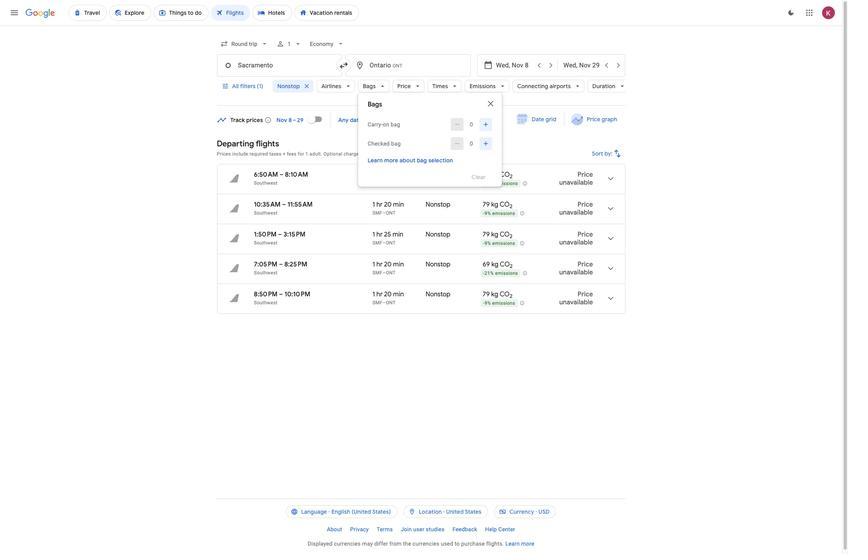 Task type: describe. For each thing, give the bounding box(es) containing it.
sort by: button
[[589, 144, 625, 163]]

location
[[419, 508, 442, 515]]

1 button
[[273, 34, 305, 53]]

1:50 pm – 3:15 pm southwest
[[254, 231, 305, 246]]

grid
[[546, 116, 556, 123]]

2 for 8:25 pm
[[510, 263, 513, 270]]

20 for 10:10 pm
[[384, 290, 392, 298]]

2 for 11:55 am
[[510, 203, 513, 210]]

Arrival time: 8:25 PM. text field
[[284, 260, 307, 268]]

69 kg co 2 for 8:25 pm
[[483, 260, 513, 270]]

departing flights
[[217, 139, 279, 149]]

2 for 3:15 pm
[[510, 233, 513, 240]]

co for 11:55 am
[[500, 201, 510, 209]]

airlines
[[321, 83, 341, 90]]

smf for 10:10 pm
[[373, 300, 383, 306]]

69 kg co 2 for 8:10 am
[[483, 171, 513, 180]]

10:35 am – 11:55 am southwest
[[254, 201, 313, 216]]

co for 10:10 pm
[[500, 290, 510, 298]]

loading results progress bar
[[0, 26, 842, 27]]

3:15 pm
[[284, 231, 305, 239]]

bag right checked
[[391, 140, 401, 147]]

learn more about bag selection
[[368, 157, 453, 164]]

2 for 10:10 pm
[[510, 293, 513, 300]]

leaves sacramento international airport at 1:50 pm on wednesday, november 8 and arrives at ontario international airport at 3:15 pm on wednesday, november 8. element
[[254, 231, 305, 239]]

states
[[465, 508, 482, 515]]

usd
[[539, 508, 550, 515]]

nov
[[277, 116, 287, 123]]

– inside 10:35 am – 11:55 am southwest
[[282, 201, 286, 209]]

- for 3:15 pm
[[483, 241, 485, 246]]

language
[[301, 508, 327, 515]]

emissions
[[470, 83, 496, 90]]

optional
[[324, 151, 342, 157]]

1 for 3:15 pm
[[373, 231, 375, 239]]

departing
[[217, 139, 254, 149]]

flight details. leaves sacramento international airport at 7:05 pm on wednesday, november 8 and arrives at ontario international airport at 8:25 pm on wednesday, november 8. image
[[601, 259, 620, 278]]

bag fees button
[[372, 151, 392, 157]]

1 for 10:10 pm
[[373, 290, 375, 298]]

all
[[232, 83, 239, 90]]

bag right on
[[391, 121, 400, 128]]

8 – 29
[[289, 116, 304, 123]]

7:05 pm – 8:25 pm southwest
[[254, 260, 307, 276]]

prices include required taxes + fees for 1 adult. optional charges and bag fees may apply. passenger assistance
[[217, 151, 467, 157]]

1 inside popup button
[[288, 41, 291, 47]]

Departure time: 6:50 AM. text field
[[254, 171, 278, 179]]

11:55 am
[[288, 201, 313, 209]]

79 kg co 2 for 11:55 am
[[483, 201, 513, 210]]

all filters (1)
[[232, 83, 263, 90]]

hr for 10:10 pm
[[376, 290, 383, 298]]

1 hr 20 min smf – ont for 11:55 am
[[373, 201, 404, 216]]

flight details. leaves sacramento international airport at 1:50 pm on wednesday, november 8 and arrives at ontario international airport at 3:15 pm on wednesday, november 8. image
[[601, 229, 620, 248]]

21% for 8:25 pm
[[485, 271, 494, 276]]

nov 8 – 29
[[277, 116, 304, 123]]

selection
[[428, 157, 453, 164]]

dates
[[350, 116, 365, 123]]

center
[[498, 526, 515, 533]]

co for 8:10 am
[[500, 171, 510, 179]]

learn inside search field
[[368, 157, 383, 164]]

change appearance image
[[781, 3, 801, 22]]

united states
[[446, 508, 482, 515]]

bags inside popup button
[[363, 83, 376, 90]]

leaves sacramento international airport at 6:50 am on wednesday, november 8 and arrives at ontario international airport at 8:10 am on wednesday, november 8. element
[[254, 171, 308, 179]]

1 horizontal spatial learn
[[505, 541, 520, 547]]

(1)
[[257, 83, 263, 90]]

passenger assistance button
[[418, 151, 467, 157]]

69 for 8:25 pm
[[483, 260, 490, 268]]

79 for 3:15 pm
[[483, 231, 490, 239]]

ont for 10:10 pm
[[386, 300, 396, 306]]

hr for 3:15 pm
[[376, 231, 383, 239]]

Arrival time: 8:10 AM. text field
[[285, 171, 308, 179]]

charges
[[344, 151, 362, 157]]

learn more about tracked prices image
[[265, 116, 272, 123]]

nonstop for 8:25 pm
[[426, 260, 450, 268]]

bag inside departing flights main content
[[372, 151, 381, 157]]

checked bag
[[368, 140, 401, 147]]

for
[[298, 151, 304, 157]]

duration
[[592, 83, 615, 90]]

kg for 11:55 am
[[491, 201, 498, 209]]

price button
[[393, 77, 424, 96]]

+
[[283, 151, 286, 157]]

hr for 8:25 pm
[[376, 260, 383, 268]]

price for 8:25 pm
[[578, 260, 593, 268]]

8:50 pm – 10:10 pm southwest
[[254, 290, 310, 306]]

studies
[[426, 526, 445, 533]]

ont for 3:15 pm
[[386, 240, 396, 246]]

include
[[232, 151, 248, 157]]

about
[[327, 526, 342, 533]]

- for 8:25 pm
[[483, 271, 485, 276]]

price for 11:55 am
[[578, 201, 593, 209]]

co for 3:15 pm
[[500, 231, 510, 239]]

1:50 pm
[[254, 231, 277, 239]]

price unavailable for 8:25 pm
[[559, 260, 593, 276]]

8:10 am
[[285, 171, 308, 179]]

– inside 7:05 pm – 8:25 pm southwest
[[279, 260, 283, 268]]

unavailable for 3:15 pm
[[559, 239, 593, 247]]

smf for 3:15 pm
[[373, 240, 383, 246]]

english (united states)
[[331, 508, 391, 515]]

southwest for 8:50 pm
[[254, 300, 278, 306]]

nonstop flight. element for 10:10 pm
[[426, 290, 450, 300]]

used
[[441, 541, 453, 547]]

leaves sacramento international airport at 10:35 am on wednesday, november 8 and arrives at ontario international airport at 11:55 am on wednesday, november 8. element
[[254, 201, 313, 209]]

track prices
[[230, 116, 263, 123]]

southwest for 7:05 pm
[[254, 270, 278, 276]]

- for 10:10 pm
[[483, 300, 485, 306]]

unavailable for 8:10 am
[[559, 179, 593, 187]]

user
[[413, 526, 424, 533]]

unavailable for 10:10 pm
[[559, 298, 593, 306]]

united
[[446, 508, 464, 515]]

english
[[331, 508, 350, 515]]

9% for 3:15 pm
[[485, 241, 491, 246]]

join user studies link
[[397, 523, 449, 536]]

total duration 1 hr 20 min. element for 10:10 pm
[[373, 290, 426, 300]]

price graph
[[587, 116, 617, 123]]

date grid
[[532, 116, 556, 123]]

terms link
[[373, 523, 397, 536]]

20 for 8:25 pm
[[384, 260, 392, 268]]

price unavailable for 3:15 pm
[[559, 231, 593, 247]]

1 hr 20 min smf – ont for 8:25 pm
[[373, 260, 404, 276]]

Arrival time: 11:55 AM. text field
[[288, 201, 313, 209]]

duration button
[[588, 77, 629, 96]]

min for 8:25 pm
[[393, 260, 404, 268]]

Arrival time: 3:15 PM. text field
[[284, 231, 305, 239]]

taxes
[[269, 151, 281, 157]]

and
[[363, 151, 371, 157]]

bags button
[[358, 77, 389, 96]]

price for 10:10 pm
[[578, 290, 593, 298]]

times button
[[428, 77, 462, 96]]

nonstop for 11:55 am
[[426, 201, 450, 209]]

79 kg co 2 for 3:15 pm
[[483, 231, 513, 240]]

carry-
[[368, 121, 383, 128]]

20 for 11:55 am
[[384, 201, 392, 209]]

help center
[[485, 526, 515, 533]]

help center link
[[481, 523, 519, 536]]

9% for 10:10 pm
[[485, 300, 491, 306]]

airlines button
[[317, 77, 355, 96]]

(united
[[352, 508, 371, 515]]

departing flights main content
[[217, 110, 625, 320]]

1 hr 25 min smf – ont
[[373, 231, 403, 246]]

flight details. leaves sacramento international airport at 10:35 am on wednesday, november 8 and arrives at ontario international airport at 11:55 am on wednesday, november 8. image
[[601, 199, 620, 218]]

connecting
[[517, 83, 548, 90]]

terms
[[377, 526, 393, 533]]

- for 11:55 am
[[483, 211, 485, 216]]

-9% emissions for 10:10 pm
[[483, 300, 515, 306]]

flight details. leaves sacramento international airport at 8:50 pm on wednesday, november 8 and arrives at ontario international airport at 10:10 pm on wednesday, november 8. image
[[601, 289, 620, 308]]

flights.
[[486, 541, 504, 547]]

co for 8:25 pm
[[500, 260, 510, 268]]

kg for 8:25 pm
[[491, 260, 498, 268]]

sort by:
[[592, 150, 613, 157]]

nonstop inside popup button
[[277, 83, 300, 90]]

swap origin and destination. image
[[339, 61, 348, 70]]

checked
[[368, 140, 390, 147]]

6:50 am – 8:10 am southwest
[[254, 171, 308, 186]]



Task type: locate. For each thing, give the bounding box(es) containing it.
3 kg from the top
[[491, 231, 498, 239]]

2 vertical spatial 79 kg co 2
[[483, 290, 513, 300]]

southwest down 10:35 am text field
[[254, 210, 278, 216]]

fees right +
[[287, 151, 297, 157]]

1 -21% emissions from the top
[[483, 181, 518, 186]]

1 fees from the left
[[287, 151, 297, 157]]

2 southwest from the top
[[254, 210, 278, 216]]

hr inside 1 hr 25 min smf – ont
[[376, 231, 383, 239]]

unavailable left the flight details. leaves sacramento international airport at 8:50 pm on wednesday, november 8 and arrives at ontario international airport at 10:10 pm on wednesday, november 8. icon
[[559, 298, 593, 306]]

1 vertical spatial may
[[362, 541, 373, 547]]

any dates
[[338, 116, 365, 123]]

unavailable left the flight details. leaves sacramento international airport at 6:50 am on wednesday, november 8 and arrives at ontario international airport at 8:10 am on wednesday, november 8. icon
[[559, 179, 593, 187]]

sort
[[592, 150, 603, 157]]

2 vertical spatial 79
[[483, 290, 490, 298]]

price right bags popup button
[[397, 83, 411, 90]]

min for 3:15 pm
[[393, 231, 403, 239]]

1 hr from the top
[[376, 201, 383, 209]]

kg
[[491, 171, 498, 179], [491, 201, 498, 209], [491, 231, 498, 239], [491, 260, 498, 268], [491, 290, 498, 298]]

69 kg co 2
[[483, 171, 513, 180], [483, 260, 513, 270]]

1 vertical spatial 69 kg co 2
[[483, 260, 513, 270]]

emissions for 3:15 pm
[[492, 241, 515, 246]]

0 vertical spatial 9%
[[485, 211, 491, 216]]

1 0 from the top
[[470, 121, 473, 128]]

join
[[401, 526, 412, 533]]

smf for 11:55 am
[[373, 210, 383, 216]]

adult.
[[310, 151, 322, 157]]

1 vertical spatial learn
[[505, 541, 520, 547]]

more
[[384, 157, 398, 164], [521, 541, 534, 547]]

fees
[[287, 151, 297, 157], [382, 151, 392, 157]]

none text field inside search field
[[217, 54, 342, 77]]

none search field containing bags
[[217, 34, 629, 187]]

-
[[483, 181, 485, 186], [483, 211, 485, 216], [483, 241, 485, 246], [483, 271, 485, 276], [483, 300, 485, 306]]

None field
[[217, 37, 272, 51], [307, 37, 348, 51], [217, 37, 272, 51], [307, 37, 348, 51]]

2 currencies from the left
[[413, 541, 439, 547]]

0 for checked bag
[[470, 140, 473, 147]]

2 fees from the left
[[382, 151, 392, 157]]

learn down checked
[[368, 157, 383, 164]]

3 nonstop flight. element from the top
[[426, 260, 450, 270]]

leaves sacramento international airport at 8:50 pm on wednesday, november 8 and arrives at ontario international airport at 10:10 pm on wednesday, november 8. element
[[254, 290, 310, 298]]

1 - from the top
[[483, 181, 485, 186]]

1 vertical spatial -21% emissions
[[483, 271, 518, 276]]

2 20 from the top
[[384, 260, 392, 268]]

None search field
[[217, 34, 629, 187]]

may left apply.
[[393, 151, 402, 157]]

1 horizontal spatial more
[[521, 541, 534, 547]]

price left the flight details. leaves sacramento international airport at 8:50 pm on wednesday, november 8 and arrives at ontario international airport at 10:10 pm on wednesday, november 8. icon
[[578, 290, 593, 298]]

1 vertical spatial 20
[[384, 260, 392, 268]]

bags down bags popup button
[[368, 101, 382, 109]]

bag right and
[[372, 151, 381, 157]]

1 smf from the top
[[373, 210, 383, 216]]

join user studies
[[401, 526, 445, 533]]

4 nonstop flight. element from the top
[[426, 290, 450, 300]]

unavailable left flight details. leaves sacramento international airport at 10:35 am on wednesday, november 8 and arrives at ontario international airport at 11:55 am on wednesday, november 8. image
[[559, 209, 593, 217]]

leaves sacramento international airport at 7:05 pm on wednesday, november 8 and arrives at ontario international airport at 8:25 pm on wednesday, november 8. element
[[254, 260, 307, 268]]

bag right apply.
[[417, 157, 427, 164]]

-21% emissions for 8:10 am
[[483, 181, 518, 186]]

min for 10:10 pm
[[393, 290, 404, 298]]

currencies down join user studies
[[413, 541, 439, 547]]

4 ont from the top
[[386, 300, 396, 306]]

–
[[280, 171, 283, 179], [282, 201, 286, 209], [383, 210, 386, 216], [278, 231, 282, 239], [383, 240, 386, 246], [279, 260, 283, 268], [383, 270, 386, 276], [279, 290, 283, 298], [383, 300, 386, 306]]

0 vertical spatial may
[[393, 151, 402, 157]]

1 nonstop flight. element from the top
[[426, 201, 450, 210]]

price down sort
[[578, 171, 593, 179]]

0 for carry-on bag
[[470, 121, 473, 128]]

hr for 11:55 am
[[376, 201, 383, 209]]

times
[[432, 83, 448, 90]]

learn more link
[[505, 541, 534, 547]]

connecting airports
[[517, 83, 571, 90]]

1 unavailable from the top
[[559, 179, 593, 187]]

track
[[230, 116, 245, 123]]

find the best price region
[[217, 110, 625, 133]]

nonstop for 3:15 pm
[[426, 231, 450, 239]]

None text field
[[217, 54, 342, 77]]

0 vertical spatial 20
[[384, 201, 392, 209]]

2 vertical spatial 20
[[384, 290, 392, 298]]

0 vertical spatial total duration 1 hr 20 min. element
[[373, 201, 426, 210]]

2 - from the top
[[483, 211, 485, 216]]

kg for 8:10 am
[[491, 171, 498, 179]]

1 vertical spatial 21%
[[485, 271, 494, 276]]

2 kg from the top
[[491, 201, 498, 209]]

0 vertical spatial 79 kg co 2
[[483, 201, 513, 210]]

1 69 kg co 2 from the top
[[483, 171, 513, 180]]

-9% emissions
[[483, 211, 515, 216], [483, 241, 515, 246], [483, 300, 515, 306]]

nonstop for 10:10 pm
[[426, 290, 450, 298]]

4 price unavailable from the top
[[559, 260, 593, 276]]

1 hr 20 min smf – ont for 10:10 pm
[[373, 290, 404, 306]]

1 horizontal spatial currencies
[[413, 541, 439, 547]]

2 69 kg co 2 from the top
[[483, 260, 513, 270]]

3 ont from the top
[[386, 270, 396, 276]]

assistance
[[443, 151, 467, 157]]

1 currencies from the left
[[334, 541, 361, 547]]

fees down checked bag on the left top of the page
[[382, 151, 392, 157]]

southwest down 6:50 am
[[254, 180, 278, 186]]

smf for 8:25 pm
[[373, 270, 383, 276]]

2 69 from the top
[[483, 260, 490, 268]]

2 hr from the top
[[376, 231, 383, 239]]

differ
[[374, 541, 388, 547]]

southwest for 10:35 am
[[254, 210, 278, 216]]

2 ont from the top
[[386, 240, 396, 246]]

currency
[[509, 508, 534, 515]]

– inside 1:50 pm – 3:15 pm southwest
[[278, 231, 282, 239]]

Departure time: 10:35 AM. text field
[[254, 201, 281, 209]]

0 vertical spatial -9% emissions
[[483, 211, 515, 216]]

price unavailable for 10:10 pm
[[559, 290, 593, 306]]

learn
[[368, 157, 383, 164], [505, 541, 520, 547]]

1 79 kg co 2 from the top
[[483, 201, 513, 210]]

date grid button
[[511, 112, 563, 126]]

price for 3:15 pm
[[578, 231, 593, 239]]

price left flight details. leaves sacramento international airport at 10:35 am on wednesday, november 8 and arrives at ontario international airport at 11:55 am on wednesday, november 8. image
[[578, 201, 593, 209]]

3 -9% emissions from the top
[[483, 300, 515, 306]]

0 horizontal spatial fees
[[287, 151, 297, 157]]

79
[[483, 201, 490, 209], [483, 231, 490, 239], [483, 290, 490, 298]]

Departure time: 8:50 PM. text field
[[254, 290, 278, 298]]

2 smf from the top
[[373, 240, 383, 246]]

2 0 from the top
[[470, 140, 473, 147]]

3 southwest from the top
[[254, 240, 278, 246]]

Arrival time: 10:10 PM. text field
[[285, 290, 310, 298]]

price unavailable left flight details. leaves sacramento international airport at 10:35 am on wednesday, november 8 and arrives at ontario international airport at 11:55 am on wednesday, november 8. image
[[559, 201, 593, 217]]

– inside 6:50 am – 8:10 am southwest
[[280, 171, 283, 179]]

price for 8:10 am
[[578, 171, 593, 179]]

2 21% from the top
[[485, 271, 494, 276]]

1 21% from the top
[[485, 181, 494, 186]]

required
[[250, 151, 268, 157]]

-9% emissions for 3:15 pm
[[483, 241, 515, 246]]

unavailable left 'flight details. leaves sacramento international airport at 7:05 pm on wednesday, november 8 and arrives at ontario international airport at 8:25 pm on wednesday, november 8.' image
[[559, 268, 593, 276]]

may
[[393, 151, 402, 157], [362, 541, 373, 547]]

4 - from the top
[[483, 271, 485, 276]]

5 unavailable from the top
[[559, 298, 593, 306]]

Departure text field
[[496, 55, 533, 76]]

2 unavailable from the top
[[559, 209, 593, 217]]

1 vertical spatial 0
[[470, 140, 473, 147]]

passenger
[[418, 151, 442, 157]]

1 vertical spatial -9% emissions
[[483, 241, 515, 246]]

min inside 1 hr 25 min smf – ont
[[393, 231, 403, 239]]

0 horizontal spatial may
[[362, 541, 373, 547]]

79 for 11:55 am
[[483, 201, 490, 209]]

by:
[[605, 150, 613, 157]]

1 69 from the top
[[483, 171, 490, 179]]

10:35 am
[[254, 201, 281, 209]]

total duration 1 hr 25 min. element
[[373, 231, 426, 240]]

3 smf from the top
[[373, 270, 383, 276]]

price unavailable for 8:10 am
[[559, 171, 593, 187]]

3 9% from the top
[[485, 300, 491, 306]]

1 total duration 1 hr 20 min. element from the top
[[373, 201, 426, 210]]

3 79 from the top
[[483, 290, 490, 298]]

kg for 3:15 pm
[[491, 231, 498, 239]]

0 vertical spatial 0
[[470, 121, 473, 128]]

co
[[500, 171, 510, 179], [500, 201, 510, 209], [500, 231, 510, 239], [500, 260, 510, 268], [500, 290, 510, 298]]

emissions button
[[465, 77, 509, 96]]

min
[[393, 201, 404, 209], [393, 231, 403, 239], [393, 260, 404, 268], [393, 290, 404, 298]]

-21% emissions for 8:25 pm
[[483, 271, 518, 276]]

2 -21% emissions from the top
[[483, 271, 518, 276]]

nonstop flight. element for 11:55 am
[[426, 201, 450, 210]]

2 price unavailable from the top
[[559, 201, 593, 217]]

8:25 pm
[[284, 260, 307, 268]]

bags right 'airlines' "popup button"
[[363, 83, 376, 90]]

connecting airports button
[[513, 77, 584, 96]]

1 price unavailable from the top
[[559, 171, 593, 187]]

1 for 8:25 pm
[[373, 260, 375, 268]]

3 20 from the top
[[384, 290, 392, 298]]

southwest for 1:50 pm
[[254, 240, 278, 246]]

unavailable left flight details. leaves sacramento international airport at 1:50 pm on wednesday, november 8 and arrives at ontario international airport at 3:15 pm on wednesday, november 8. image on the top right of the page
[[559, 239, 593, 247]]

displayed
[[308, 541, 333, 547]]

close dialog image
[[486, 99, 495, 109]]

flight details. leaves sacramento international airport at 6:50 am on wednesday, november 8 and arrives at ontario international airport at 8:10 am on wednesday, november 8. image
[[601, 169, 620, 188]]

1 20 from the top
[[384, 201, 392, 209]]

1 kg from the top
[[491, 171, 498, 179]]

1 9% from the top
[[485, 211, 491, 216]]

4 smf from the top
[[373, 300, 383, 306]]

0 vertical spatial more
[[384, 157, 398, 164]]

southwest
[[254, 180, 278, 186], [254, 210, 278, 216], [254, 240, 278, 246], [254, 270, 278, 276], [254, 300, 278, 306]]

3 hr from the top
[[376, 260, 383, 268]]

3 79 kg co 2 from the top
[[483, 290, 513, 300]]

2 1 hr 20 min smf – ont from the top
[[373, 260, 404, 276]]

southwest down 8:50 pm
[[254, 300, 278, 306]]

0 horizontal spatial currencies
[[334, 541, 361, 547]]

total duration 1 hr 20 min. element for 8:25 pm
[[373, 260, 426, 270]]

4 hr from the top
[[376, 290, 383, 298]]

may left the "differ"
[[362, 541, 373, 547]]

learn more about bag selection link
[[368, 157, 453, 164]]

2 nonstop flight. element from the top
[[426, 231, 450, 240]]

5 kg from the top
[[491, 290, 498, 298]]

the
[[403, 541, 411, 547]]

2 vertical spatial 9%
[[485, 300, 491, 306]]

southwest inside 7:05 pm – 8:25 pm southwest
[[254, 270, 278, 276]]

price unavailable left flight details. leaves sacramento international airport at 1:50 pm on wednesday, november 8 and arrives at ontario international airport at 3:15 pm on wednesday, november 8. image on the top right of the page
[[559, 231, 593, 247]]

1 vertical spatial 79
[[483, 231, 490, 239]]

price left graph
[[587, 116, 600, 123]]

0 vertical spatial 79
[[483, 201, 490, 209]]

1 vertical spatial 1 hr 20 min smf – ont
[[373, 260, 404, 276]]

2 79 kg co 2 from the top
[[483, 231, 513, 240]]

any
[[338, 116, 349, 123]]

more down currency
[[521, 541, 534, 547]]

3 price unavailable from the top
[[559, 231, 593, 247]]

all filters (1) button
[[217, 77, 269, 96]]

1 1 hr 20 min smf – ont from the top
[[373, 201, 404, 216]]

1 vertical spatial total duration 1 hr 20 min. element
[[373, 260, 426, 270]]

Departure time: 7:05 PM. text field
[[254, 260, 277, 268]]

price inside popup button
[[397, 83, 411, 90]]

9% for 11:55 am
[[485, 211, 491, 216]]

-9% emissions for 11:55 am
[[483, 211, 515, 216]]

1 79 from the top
[[483, 201, 490, 209]]

graph
[[602, 116, 617, 123]]

airports
[[550, 83, 571, 90]]

southwest down 7:05 pm
[[254, 270, 278, 276]]

2 -9% emissions from the top
[[483, 241, 515, 246]]

2 for 8:10 am
[[510, 173, 513, 180]]

3 unavailable from the top
[[559, 239, 593, 247]]

6:50 am
[[254, 171, 278, 179]]

Return text field
[[563, 55, 600, 76]]

nonstop flight. element
[[426, 201, 450, 210], [426, 231, 450, 240], [426, 260, 450, 270], [426, 290, 450, 300]]

69 for 8:10 am
[[483, 171, 490, 179]]

5 - from the top
[[483, 300, 485, 306]]

price inside button
[[587, 116, 600, 123]]

price left 'flight details. leaves sacramento international airport at 7:05 pm on wednesday, november 8 and arrives at ontario international airport at 8:25 pm on wednesday, november 8.' image
[[578, 260, 593, 268]]

0 vertical spatial bags
[[363, 83, 376, 90]]

help
[[485, 526, 497, 533]]

1 southwest from the top
[[254, 180, 278, 186]]

southwest down 1:50 pm text box
[[254, 240, 278, 246]]

price unavailable for 11:55 am
[[559, 201, 593, 217]]

79 for 10:10 pm
[[483, 290, 490, 298]]

nonstop
[[277, 83, 300, 90], [426, 201, 450, 209], [426, 231, 450, 239], [426, 260, 450, 268], [426, 290, 450, 298]]

more inside search field
[[384, 157, 398, 164]]

may inside departing flights main content
[[393, 151, 402, 157]]

0 vertical spatial 69 kg co 2
[[483, 171, 513, 180]]

Departure time: 1:50 PM. text field
[[254, 231, 277, 239]]

8:50 pm
[[254, 290, 278, 298]]

21% for 8:10 am
[[485, 181, 494, 186]]

currencies down privacy
[[334, 541, 361, 547]]

privacy link
[[346, 523, 373, 536]]

9%
[[485, 211, 491, 216], [485, 241, 491, 246], [485, 300, 491, 306]]

2 vertical spatial 1 hr 20 min smf – ont
[[373, 290, 404, 306]]

- for 8:10 am
[[483, 181, 485, 186]]

1 vertical spatial more
[[521, 541, 534, 547]]

southwest for 6:50 am
[[254, 180, 278, 186]]

0 vertical spatial 21%
[[485, 181, 494, 186]]

0 vertical spatial learn
[[368, 157, 383, 164]]

– inside 8:50 pm – 10:10 pm southwest
[[279, 290, 283, 298]]

2 9% from the top
[[485, 241, 491, 246]]

1 inside 1 hr 25 min smf – ont
[[373, 231, 375, 239]]

1 vertical spatial 79 kg co 2
[[483, 231, 513, 240]]

4 southwest from the top
[[254, 270, 278, 276]]

price left flight details. leaves sacramento international airport at 1:50 pm on wednesday, november 8 and arrives at ontario international airport at 3:15 pm on wednesday, november 8. image on the top right of the page
[[578, 231, 593, 239]]

southwest inside 1:50 pm – 3:15 pm southwest
[[254, 240, 278, 246]]

nonstop flight. element for 8:25 pm
[[426, 260, 450, 270]]

1 -9% emissions from the top
[[483, 211, 515, 216]]

emissions for 10:10 pm
[[492, 300, 515, 306]]

1 vertical spatial 9%
[[485, 241, 491, 246]]

5 southwest from the top
[[254, 300, 278, 306]]

states)
[[372, 508, 391, 515]]

nonstop flight. element for 3:15 pm
[[426, 231, 450, 240]]

1 horizontal spatial fees
[[382, 151, 392, 157]]

date
[[532, 116, 544, 123]]

ont inside 1 hr 25 min smf – ont
[[386, 240, 396, 246]]

emissions for 8:25 pm
[[495, 271, 518, 276]]

carry-on bag
[[368, 121, 400, 128]]

2 total duration 1 hr 20 min. element from the top
[[373, 260, 426, 270]]

2 vertical spatial total duration 1 hr 20 min. element
[[373, 290, 426, 300]]

4 kg from the top
[[491, 260, 498, 268]]

total duration 1 hr 20 min. element for 11:55 am
[[373, 201, 426, 210]]

price unavailable down sort
[[559, 171, 593, 187]]

feedback link
[[449, 523, 481, 536]]

price unavailable left 'flight details. leaves sacramento international airport at 7:05 pm on wednesday, november 8 and arrives at ontario international airport at 8:25 pm on wednesday, november 8.' image
[[559, 260, 593, 276]]

unavailable for 8:25 pm
[[559, 268, 593, 276]]

prices
[[217, 151, 231, 157]]

emissions for 8:10 am
[[495, 181, 518, 186]]

ont for 8:25 pm
[[386, 270, 396, 276]]

25
[[384, 231, 391, 239]]

on
[[383, 121, 389, 128]]

1 vertical spatial bags
[[368, 101, 382, 109]]

0 horizontal spatial more
[[384, 157, 398, 164]]

unavailable for 11:55 am
[[559, 209, 593, 217]]

prices
[[246, 116, 263, 123]]

apply.
[[404, 151, 417, 157]]

total duration 1 hr 20 min. element
[[373, 201, 426, 210], [373, 260, 426, 270], [373, 290, 426, 300]]

0 vertical spatial 1 hr 20 min smf – ont
[[373, 201, 404, 216]]

3 total duration 1 hr 20 min. element from the top
[[373, 290, 426, 300]]

privacy
[[350, 526, 369, 533]]

southwest inside 6:50 am – 8:10 am southwest
[[254, 180, 278, 186]]

0 horizontal spatial learn
[[368, 157, 383, 164]]

displayed currencies may differ from the currencies used to purchase flights. learn more
[[308, 541, 534, 547]]

more left the 'about' at the left top of the page
[[384, 157, 398, 164]]

filters
[[240, 83, 255, 90]]

southwest inside 8:50 pm – 10:10 pm southwest
[[254, 300, 278, 306]]

– inside 1 hr 25 min smf – ont
[[383, 240, 386, 246]]

1 ont from the top
[[386, 210, 396, 216]]

4 unavailable from the top
[[559, 268, 593, 276]]

price unavailable left the flight details. leaves sacramento international airport at 8:50 pm on wednesday, november 8 and arrives at ontario international airport at 10:10 pm on wednesday, november 8. icon
[[559, 290, 593, 306]]

1 for 11:55 am
[[373, 201, 375, 209]]

2 79 from the top
[[483, 231, 490, 239]]

kg for 10:10 pm
[[491, 290, 498, 298]]

79 kg co 2 for 10:10 pm
[[483, 290, 513, 300]]

1 vertical spatial 69
[[483, 260, 490, 268]]

learn down center
[[505, 541, 520, 547]]

smf
[[373, 210, 383, 216], [373, 240, 383, 246], [373, 270, 383, 276], [373, 300, 383, 306]]

0 vertical spatial 69
[[483, 171, 490, 179]]

3 1 hr 20 min smf – ont from the top
[[373, 290, 404, 306]]

0 vertical spatial -21% emissions
[[483, 181, 518, 186]]

main menu image
[[10, 8, 19, 18]]

1 horizontal spatial may
[[393, 151, 402, 157]]

from
[[389, 541, 402, 547]]

about link
[[323, 523, 346, 536]]

ont for 11:55 am
[[386, 210, 396, 216]]

emissions for 11:55 am
[[492, 211, 515, 216]]

None text field
[[345, 54, 471, 77]]

southwest inside 10:35 am – 11:55 am southwest
[[254, 210, 278, 216]]

21%
[[485, 181, 494, 186], [485, 271, 494, 276]]

5 price unavailable from the top
[[559, 290, 593, 306]]

min for 11:55 am
[[393, 201, 404, 209]]

smf inside 1 hr 25 min smf – ont
[[373, 240, 383, 246]]

unavailable
[[559, 179, 593, 187], [559, 209, 593, 217], [559, 239, 593, 247], [559, 268, 593, 276], [559, 298, 593, 306]]

2 vertical spatial -9% emissions
[[483, 300, 515, 306]]

to
[[455, 541, 460, 547]]

3 - from the top
[[483, 241, 485, 246]]



Task type: vqa. For each thing, say whether or not it's contained in the screenshot.
– within the 1:50 PM – 3:15 PM Southwest
yes



